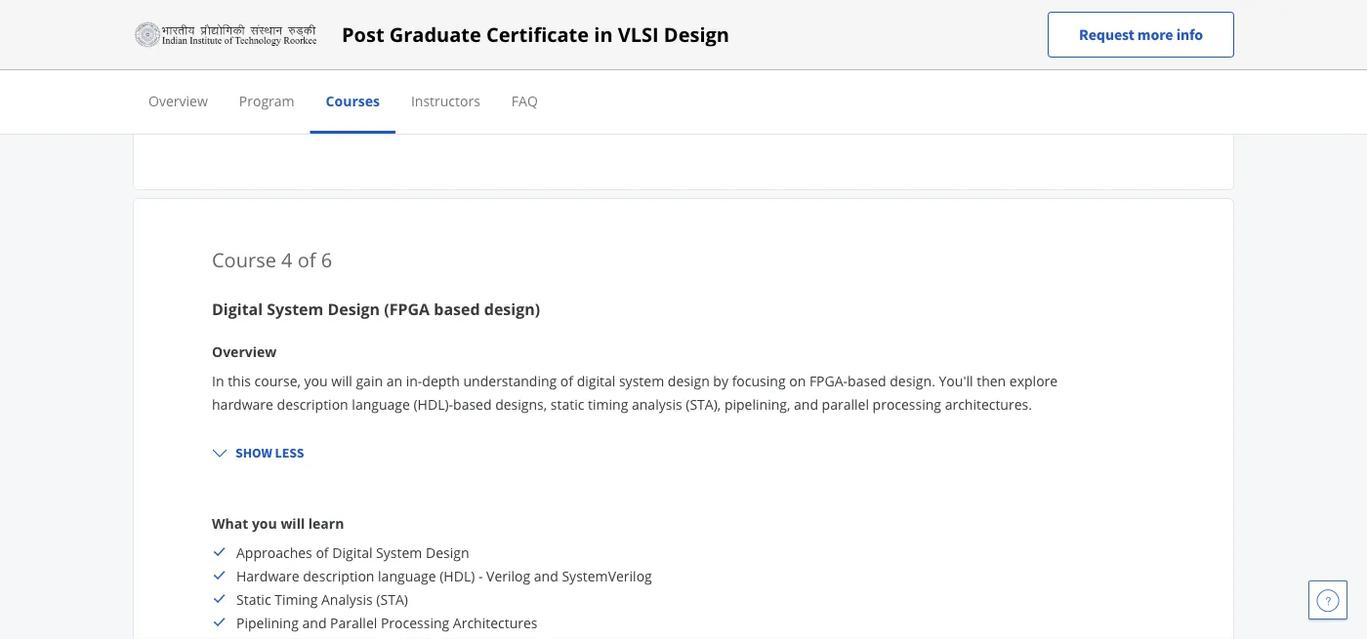 Task type: vqa. For each thing, say whether or not it's contained in the screenshot.
IE Business School image
no



Task type: locate. For each thing, give the bounding box(es) containing it.
voltage
[[236, 24, 284, 42]]

what you will learn
[[212, 514, 344, 533]]

more
[[1138, 25, 1174, 44]]

will inside in this course, you will gain an in-depth understanding of digital system design by focusing on fpga-based design. you'll then explore hardware description language (hdl)-based designs, static timing analysis (sta), pipelining, and parallel processing architectures.
[[331, 372, 352, 390]]

language down gain
[[352, 395, 410, 414]]

architectures
[[453, 614, 538, 632]]

2 vertical spatial design
[[426, 544, 469, 562]]

in
[[212, 372, 224, 390]]

language
[[352, 395, 410, 414], [378, 567, 436, 586]]

static timing analysis (sta)
[[236, 590, 408, 609]]

pipelining
[[236, 614, 299, 632]]

overview down the indian institute of technology, roorkee image
[[148, 91, 208, 110]]

explore
[[1010, 372, 1058, 390]]

0 horizontal spatial digital
[[212, 299, 263, 320]]

focusing
[[732, 372, 786, 390]]

0 horizontal spatial system
[[267, 299, 324, 320]]

1 horizontal spatial system
[[376, 544, 422, 562]]

design left (fpga
[[328, 299, 380, 320]]

0 horizontal spatial design
[[328, 299, 380, 320]]

less
[[275, 444, 304, 462]]

2 horizontal spatial design
[[664, 21, 730, 48]]

(sta),
[[686, 395, 721, 414]]

digital down learn
[[332, 544, 373, 562]]

1 horizontal spatial overview
[[212, 342, 277, 361]]

course,
[[254, 372, 301, 390]]

digital system design (fpga based design)
[[212, 299, 540, 320]]

this
[[228, 372, 251, 390]]

pipelining and parallel processing architectures
[[236, 614, 538, 632]]

gain
[[356, 372, 383, 390]]

0 vertical spatial language
[[352, 395, 410, 414]]

indian institute of technology, roorkee image
[[133, 19, 318, 50]]

certificate menu element
[[133, 70, 1235, 134]]

design right vlsi
[[664, 21, 730, 48]]

digital
[[577, 372, 616, 390]]

system up (sta)
[[376, 544, 422, 562]]

what
[[212, 514, 248, 533]]

of inside in this course, you will gain an in-depth understanding of digital system design by focusing on fpga-based design. you'll then explore hardware description language (hdl)-based designs, static timing analysis (sta), pipelining, and parallel processing architectures.
[[561, 372, 573, 390]]

you
[[304, 372, 328, 390], [252, 514, 277, 533]]

and down static timing analysis (sta)
[[302, 614, 327, 632]]

(fpga
[[384, 299, 430, 320]]

system
[[267, 299, 324, 320], [376, 544, 422, 562]]

will
[[331, 372, 352, 390], [281, 514, 305, 533]]

overview up this
[[212, 342, 277, 361]]

overview
[[148, 91, 208, 110], [212, 342, 277, 361]]

2 horizontal spatial and
[[794, 395, 818, 414]]

show less
[[235, 444, 304, 462]]

course
[[212, 246, 276, 273]]

you right course,
[[304, 372, 328, 390]]

1 vertical spatial design
[[328, 299, 380, 320]]

based right (fpga
[[434, 299, 480, 320]]

and down on
[[794, 395, 818, 414]]

and
[[794, 395, 818, 414], [534, 567, 558, 586], [302, 614, 327, 632]]

(hdl)-
[[414, 395, 453, 414]]

will left learn
[[281, 514, 305, 533]]

post
[[342, 21, 384, 48]]

based
[[434, 299, 480, 320], [848, 372, 886, 390], [453, 395, 492, 414]]

description down course,
[[277, 395, 348, 414]]

in-
[[406, 372, 422, 390]]

hardware description language (hdl) - verilog and systemverilog
[[236, 567, 652, 586]]

1 horizontal spatial digital
[[332, 544, 373, 562]]

pipelining,
[[725, 395, 791, 414]]

0 horizontal spatial overview
[[148, 91, 208, 110]]

of up 'static'
[[561, 372, 573, 390]]

digital
[[212, 299, 263, 320], [332, 544, 373, 562]]

an
[[386, 372, 402, 390]]

(sta)
[[376, 590, 408, 609]]

1 vertical spatial of
[[561, 372, 573, 390]]

systemverilog
[[562, 567, 652, 586]]

oscillators
[[356, 24, 420, 42]]

0 vertical spatial overview
[[148, 91, 208, 110]]

0 vertical spatial you
[[304, 372, 328, 390]]

6
[[321, 246, 332, 273]]

0 vertical spatial description
[[277, 395, 348, 414]]

-
[[479, 567, 483, 586]]

design up hardware description language (hdl) - verilog and systemverilog
[[426, 544, 469, 562]]

faq
[[512, 91, 538, 110]]

graduate
[[389, 21, 481, 48]]

based down depth
[[453, 395, 492, 414]]

0 vertical spatial will
[[331, 372, 352, 390]]

of right 4
[[298, 246, 316, 273]]

fpga-
[[810, 372, 848, 390]]

description
[[277, 395, 348, 414], [303, 567, 375, 586]]

timing
[[275, 590, 318, 609]]

static
[[236, 590, 271, 609]]

system down 4
[[267, 299, 324, 320]]

and inside in this course, you will gain an in-depth understanding of digital system design by focusing on fpga-based design. you'll then explore hardware description language (hdl)-based designs, static timing analysis (sta), pipelining, and parallel processing architectures.
[[794, 395, 818, 414]]

0 vertical spatial and
[[794, 395, 818, 414]]

description up analysis
[[303, 567, 375, 586]]

you up approaches
[[252, 514, 277, 533]]

digital down the course
[[212, 299, 263, 320]]

1 horizontal spatial will
[[331, 372, 352, 390]]

1 vertical spatial and
[[534, 567, 558, 586]]

of
[[298, 246, 316, 273], [561, 372, 573, 390], [316, 544, 329, 562]]

faq link
[[512, 91, 538, 110]]

will left gain
[[331, 372, 352, 390]]

controlled
[[287, 24, 352, 42]]

1 vertical spatial overview
[[212, 342, 277, 361]]

1 vertical spatial language
[[378, 567, 436, 586]]

0 vertical spatial system
[[267, 299, 324, 320]]

2 vertical spatial and
[[302, 614, 327, 632]]

2 vertical spatial of
[[316, 544, 329, 562]]

1 vertical spatial will
[[281, 514, 305, 533]]

processing
[[873, 395, 942, 414]]

of down learn
[[316, 544, 329, 562]]

design
[[664, 21, 730, 48], [328, 299, 380, 320], [426, 544, 469, 562]]

and right verilog
[[534, 567, 558, 586]]

language inside in this course, you will gain an in-depth understanding of digital system design by focusing on fpga-based design. you'll then explore hardware description language (hdl)-based designs, static timing analysis (sta), pipelining, and parallel processing architectures.
[[352, 395, 410, 414]]

1 horizontal spatial design
[[426, 544, 469, 562]]

1 horizontal spatial you
[[304, 372, 328, 390]]

based up parallel
[[848, 372, 886, 390]]

show
[[235, 444, 272, 462]]

1 vertical spatial you
[[252, 514, 277, 533]]

language up (sta)
[[378, 567, 436, 586]]

parallel
[[330, 614, 377, 632]]



Task type: describe. For each thing, give the bounding box(es) containing it.
2 vertical spatial based
[[453, 395, 492, 414]]

0 horizontal spatial you
[[252, 514, 277, 533]]

request more info button
[[1048, 12, 1235, 58]]

courses
[[326, 91, 380, 110]]

1 vertical spatial digital
[[332, 544, 373, 562]]

parallel
[[822, 395, 869, 414]]

in this course, you will gain an in-depth understanding of digital system design by focusing on fpga-based design. you'll then explore hardware description language (hdl)-based designs, static timing analysis (sta), pipelining, and parallel processing architectures.
[[212, 372, 1058, 414]]

design.
[[890, 372, 936, 390]]

course 4 of 6
[[212, 246, 332, 273]]

design)
[[484, 299, 540, 320]]

approaches
[[236, 544, 312, 562]]

verilog
[[486, 567, 531, 586]]

on
[[789, 372, 806, 390]]

post graduate certificate in vlsi design
[[342, 21, 730, 48]]

0 vertical spatial design
[[664, 21, 730, 48]]

overview inside certificate menu element
[[148, 91, 208, 110]]

request
[[1079, 25, 1135, 44]]

4
[[281, 246, 293, 273]]

voltage controlled oscillators
[[236, 24, 420, 42]]

processing
[[381, 614, 450, 632]]

show less button
[[204, 436, 312, 471]]

depth
[[422, 372, 460, 390]]

you'll
[[939, 372, 973, 390]]

understanding
[[463, 372, 557, 390]]

0 vertical spatial of
[[298, 246, 316, 273]]

learn
[[308, 514, 344, 533]]

static
[[551, 395, 584, 414]]

system
[[619, 372, 664, 390]]

in
[[594, 21, 613, 48]]

1 vertical spatial description
[[303, 567, 375, 586]]

1 horizontal spatial and
[[534, 567, 558, 586]]

instructors link
[[411, 91, 480, 110]]

help center image
[[1317, 589, 1340, 612]]

description inside in this course, you will gain an in-depth understanding of digital system design by focusing on fpga-based design. you'll then explore hardware description language (hdl)-based designs, static timing analysis (sta), pipelining, and parallel processing architectures.
[[277, 395, 348, 414]]

then
[[977, 372, 1006, 390]]

instructors
[[411, 91, 480, 110]]

architectures.
[[945, 395, 1032, 414]]

0 vertical spatial based
[[434, 299, 480, 320]]

1 vertical spatial based
[[848, 372, 886, 390]]

request more info
[[1079, 25, 1203, 44]]

program
[[239, 91, 295, 110]]

info
[[1177, 25, 1203, 44]]

approaches of digital system design
[[236, 544, 469, 562]]

(hdl)
[[440, 567, 475, 586]]

design
[[668, 372, 710, 390]]

hardware
[[236, 567, 300, 586]]

certificate
[[486, 21, 589, 48]]

analysis
[[321, 590, 373, 609]]

0 horizontal spatial and
[[302, 614, 327, 632]]

program link
[[239, 91, 295, 110]]

overview link
[[148, 91, 208, 110]]

designs,
[[495, 395, 547, 414]]

1 vertical spatial system
[[376, 544, 422, 562]]

analysis
[[632, 395, 682, 414]]

courses link
[[326, 91, 380, 110]]

timing
[[588, 395, 628, 414]]

hardware
[[212, 395, 273, 414]]

vlsi
[[618, 21, 659, 48]]

0 vertical spatial digital
[[212, 299, 263, 320]]

0 horizontal spatial will
[[281, 514, 305, 533]]

you inside in this course, you will gain an in-depth understanding of digital system design by focusing on fpga-based design. you'll then explore hardware description language (hdl)-based designs, static timing analysis (sta), pipelining, and parallel processing architectures.
[[304, 372, 328, 390]]

by
[[713, 372, 729, 390]]



